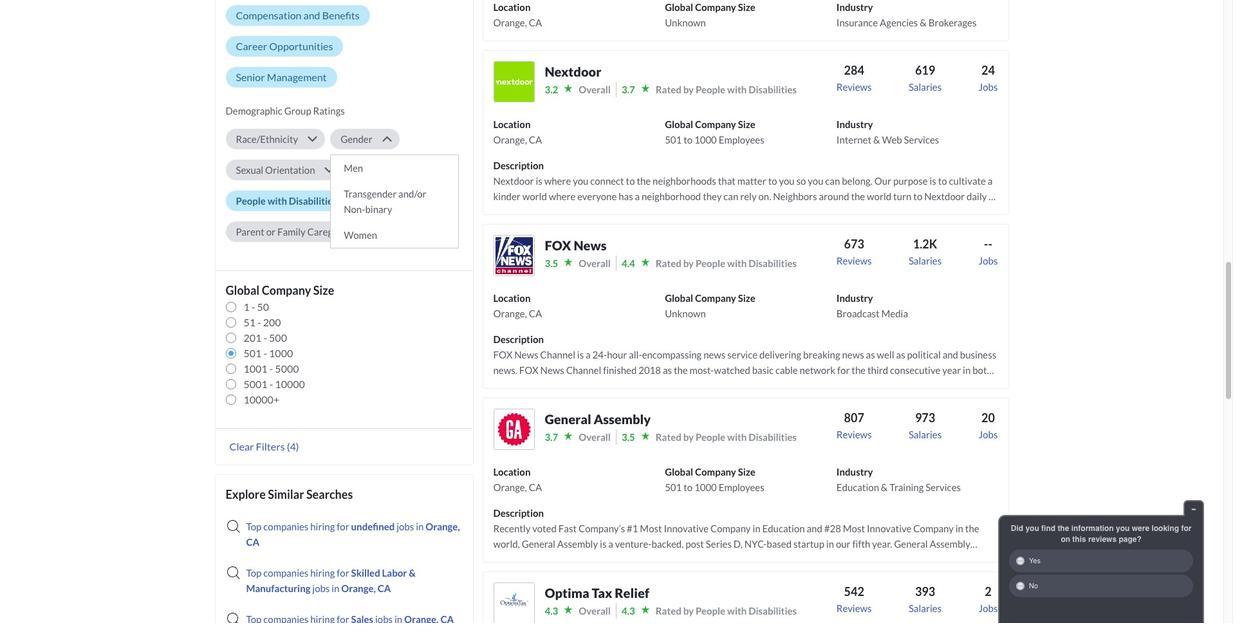 Task type: describe. For each thing, give the bounding box(es) containing it.
0 horizontal spatial in
[[332, 582, 339, 594]]

with for general assembly
[[727, 431, 747, 443]]

both
[[973, 364, 992, 376]]

global company size
[[226, 283, 334, 297]]

542 reviews
[[837, 584, 872, 614]]

rated for optima tax relief
[[656, 605, 681, 617]]

0 horizontal spatial news
[[704, 349, 726, 360]]

-- jobs
[[979, 237, 998, 266]]

compensation and benefits button
[[226, 5, 370, 26]]

demographic
[[226, 105, 282, 116]]

description inside "description fox news channel is a 24-hour all-encompassing news service delivering breaking news as well as political and business news. fox news channel finished 2018 as the most-watched basic cable network for the third consecutive year in both primetime and total day viewers, and has held its number one national cable news channel status for 17 consecutive years."
[[493, 333, 544, 345]]

industry education & training services
[[837, 466, 961, 493]]

ca up 'nextdoor' image at left
[[529, 17, 542, 28]]

size for nextdoor
[[738, 118, 756, 130]]

673
[[844, 237, 864, 251]]

industry broadcast media
[[837, 292, 908, 319]]

insurance
[[837, 17, 878, 28]]

- for 1001
[[269, 362, 273, 375]]

overall for fox news
[[579, 257, 611, 269]]

industry for general assembly
[[837, 466, 873, 478]]

501 for nextdoor
[[665, 134, 682, 145]]

were
[[1132, 524, 1150, 533]]

description for general assembly
[[493, 507, 544, 519]]

the inside did you find the information you were looking for on this reviews page?
[[1058, 524, 1069, 533]]

619 salaries
[[909, 63, 942, 93]]

2 horizontal spatial as
[[896, 349, 905, 360]]

total
[[556, 380, 576, 391]]

807 reviews
[[837, 411, 872, 440]]

24 jobs
[[979, 63, 998, 93]]

political
[[907, 349, 941, 360]]

0 vertical spatial news
[[574, 237, 607, 253]]

opportunities
[[269, 40, 333, 52]]

0 horizontal spatial the
[[674, 364, 688, 376]]

manufacturing
[[246, 582, 311, 594]]

agencies
[[880, 17, 918, 28]]

benefits
[[322, 9, 360, 21]]

disabilities for fox news
[[749, 257, 797, 269]]

0 vertical spatial cable
[[776, 364, 798, 376]]

sexual
[[236, 164, 263, 176]]

management
[[267, 71, 327, 83]]

national
[[751, 380, 785, 391]]

1 global company size unknown from the top
[[665, 1, 756, 28]]

rated for nextdoor
[[656, 84, 681, 95]]

senior management button
[[226, 67, 337, 87]]

20
[[982, 411, 995, 425]]

overall for optima tax relief
[[579, 605, 611, 617]]

non-
[[344, 203, 365, 215]]

0 vertical spatial channel
[[540, 349, 575, 360]]

news.
[[493, 364, 517, 376]]

1000 for general assembly
[[694, 481, 717, 493]]

with for nextdoor
[[727, 84, 747, 95]]

people for nextdoor
[[696, 84, 725, 95]]

1 you from the left
[[1026, 524, 1039, 533]]

global company size 501 to 1000 employees for general assembly
[[665, 466, 764, 493]]

for up channel on the bottom right of page
[[837, 364, 850, 376]]

senior management
[[236, 71, 327, 83]]

3.5 for overall
[[545, 257, 558, 269]]

by for nextdoor
[[683, 84, 694, 95]]

3.7 for overall
[[545, 431, 558, 443]]

0 vertical spatial fox
[[545, 237, 571, 253]]

industry internet & web services
[[837, 118, 939, 145]]

jobs in orange, ca
[[311, 582, 391, 594]]

similar
[[268, 487, 304, 501]]

reviews for optima tax relief
[[837, 602, 872, 614]]

5001
[[244, 378, 268, 390]]

1 vertical spatial 1000
[[269, 347, 293, 359]]

- for 51
[[258, 316, 261, 328]]

orange, ca
[[246, 521, 460, 548]]

for inside did you find the information you were looking for on this reviews page?
[[1181, 524, 1192, 533]]

1001
[[244, 362, 268, 375]]

and left has
[[632, 380, 648, 391]]

rated by people with disabilities for nextdoor
[[656, 84, 797, 95]]

& for skilled labor & manufacturing
[[409, 567, 416, 579]]

807
[[844, 411, 864, 425]]

disabilities for general assembly
[[749, 431, 797, 443]]

reviews
[[1088, 535, 1117, 544]]

years.
[[493, 395, 518, 407]]

in inside "description fox news channel is a 24-hour all-encompassing news service delivering breaking news as well as political and business news. fox news channel finished 2018 as the most-watched basic cable network for the third consecutive year in both primetime and total day viewers, and has held its number one national cable news channel status for 17 consecutive years."
[[963, 364, 971, 376]]

women
[[344, 229, 377, 241]]

location for fox news
[[493, 292, 531, 304]]

watched
[[714, 364, 750, 376]]

24
[[982, 63, 995, 77]]

1
[[244, 301, 250, 313]]

for left undefined
[[337, 521, 349, 532]]

sexual orientation
[[236, 164, 315, 176]]

3.5 for rated by people with disabilities
[[622, 431, 635, 443]]

1 horizontal spatial news
[[811, 380, 833, 391]]

description fox news channel is a 24-hour all-encompassing news service delivering breaking news as well as political and business news. fox news channel finished 2018 as the most-watched basic cable network for the third consecutive year in both primetime and total day viewers, and has held its number one national cable news channel status for 17 consecutive years.
[[493, 333, 996, 407]]

2 vertical spatial fox
[[519, 364, 539, 376]]

industry for fox news
[[837, 292, 873, 304]]

rated for fox news
[[656, 257, 681, 269]]

service
[[727, 349, 758, 360]]

reviews for fox news
[[837, 255, 872, 266]]

salaries for tax
[[909, 602, 942, 614]]

no
[[1029, 582, 1038, 590]]

finished
[[603, 364, 637, 376]]

2 jobs
[[979, 584, 998, 614]]

channel
[[835, 380, 868, 391]]

0 horizontal spatial as
[[663, 364, 672, 376]]

rated for general assembly
[[656, 431, 681, 443]]

media
[[881, 308, 908, 319]]

ca down 'nextdoor' image at left
[[529, 134, 542, 145]]

general assembly
[[545, 411, 651, 427]]

transgender
[[344, 188, 397, 199]]

undefined
[[351, 521, 395, 532]]

company for fox news
[[695, 292, 736, 304]]

hiring for top companies hiring for
[[310, 567, 335, 579]]

did you find the information you were looking for on this reviews page?
[[1011, 524, 1192, 544]]

well
[[877, 349, 894, 360]]

3.2
[[545, 84, 558, 95]]

is
[[577, 349, 584, 360]]

2 jobs from the top
[[979, 255, 998, 266]]

general assembly image
[[493, 409, 535, 450]]

skilled
[[351, 567, 380, 579]]

location orange, ca for fox news
[[493, 292, 542, 319]]

general
[[545, 411, 591, 427]]

- for -
[[988, 237, 992, 251]]

201
[[244, 331, 262, 344]]

0 horizontal spatial jobs
[[312, 582, 330, 594]]

to for general assembly
[[684, 481, 693, 493]]

assembly
[[594, 411, 651, 427]]

393
[[915, 584, 935, 599]]

primetime
[[493, 380, 537, 391]]

fox news
[[545, 237, 607, 253]]

ca down "general assembly" image
[[529, 481, 542, 493]]

filters
[[256, 440, 285, 452]]

business
[[960, 349, 996, 360]]

viewers,
[[595, 380, 630, 391]]

optima tax relief
[[545, 585, 649, 600]]

employees for nextdoor
[[719, 134, 764, 145]]

jobs for optima tax relief
[[979, 602, 998, 614]]

200
[[263, 316, 281, 328]]

network
[[800, 364, 836, 376]]

1 horizontal spatial jobs
[[397, 521, 414, 532]]

salaries for news
[[909, 255, 942, 266]]

day
[[578, 380, 593, 391]]

1 horizontal spatial as
[[866, 349, 875, 360]]

jobs for general assembly
[[979, 429, 998, 440]]

orange, inside orange, ca
[[426, 521, 460, 532]]

1 location orange, ca from the top
[[493, 1, 542, 28]]

10000
[[275, 378, 305, 390]]

rated by people with disabilities for fox news
[[656, 257, 797, 269]]



Task type: vqa. For each thing, say whether or not it's contained in the screenshot.


Task type: locate. For each thing, give the bounding box(es) containing it.
3 reviews from the top
[[837, 429, 872, 440]]

rated by people with disabilities for general assembly
[[656, 431, 797, 443]]

and inside "button"
[[304, 9, 320, 21]]

2 horizontal spatial fox
[[545, 237, 571, 253]]

fox news image
[[493, 235, 535, 276]]

and left benefits
[[304, 9, 320, 21]]

0 vertical spatial in
[[963, 364, 971, 376]]

& right "agencies"
[[920, 17, 927, 28]]

industry
[[837, 1, 873, 13], [837, 118, 873, 130], [837, 292, 873, 304], [837, 466, 873, 478]]

parent
[[236, 226, 264, 237]]

1 vertical spatial fox
[[493, 349, 513, 360]]

2 rated from the top
[[656, 257, 681, 269]]

size for general assembly
[[738, 466, 756, 478]]

& for industry education & training services
[[881, 481, 888, 493]]

4 rated by people with disabilities from the top
[[656, 605, 797, 617]]

people for general assembly
[[696, 431, 725, 443]]

- for 5001
[[269, 378, 273, 390]]

- for 201
[[264, 331, 267, 344]]

top for top companies hiring for
[[246, 567, 262, 579]]

in right undefined
[[416, 521, 424, 532]]

0 vertical spatial 3.5
[[545, 257, 558, 269]]

1 to from the top
[[684, 134, 693, 145]]

0 vertical spatial top
[[246, 521, 262, 532]]

& left training
[[881, 481, 888, 493]]

on
[[1061, 535, 1070, 544]]

services right training
[[926, 481, 961, 493]]

top up 'manufacturing'
[[246, 567, 262, 579]]

company for nextdoor
[[695, 118, 736, 130]]

3 overall from the top
[[579, 431, 611, 443]]

reviews down 284
[[837, 81, 872, 93]]

hiring for top companies hiring for undefined jobs in
[[310, 521, 335, 532]]

0 vertical spatial companies
[[263, 521, 309, 532]]

searches
[[306, 487, 353, 501]]

global for general assembly
[[665, 466, 693, 478]]

hour
[[607, 349, 627, 360]]

0 vertical spatial 1000
[[694, 134, 717, 145]]

2 horizontal spatial news
[[842, 349, 864, 360]]

4 jobs from the top
[[979, 602, 998, 614]]

the up held
[[674, 364, 688, 376]]

1 - 50
[[244, 301, 269, 313]]

0 vertical spatial unknown
[[665, 17, 706, 28]]

2
[[985, 584, 992, 599]]

group
[[284, 105, 311, 116]]

- for 501
[[264, 347, 267, 359]]

2 rated by people with disabilities from the top
[[656, 257, 797, 269]]

overall
[[579, 84, 611, 95], [579, 257, 611, 269], [579, 431, 611, 443], [579, 605, 611, 617]]

2 global company size 501 to 1000 employees from the top
[[665, 466, 764, 493]]

50
[[257, 301, 269, 313]]

services for nextdoor
[[904, 134, 939, 145]]

description for nextdoor
[[493, 160, 544, 171]]

2 vertical spatial news
[[540, 364, 564, 376]]

industry inside industry education & training services
[[837, 466, 873, 478]]

by for fox news
[[683, 257, 694, 269]]

salaries down 973
[[909, 429, 942, 440]]

with for fox news
[[727, 257, 747, 269]]

this
[[1073, 535, 1086, 544]]

services inside industry internet & web services
[[904, 134, 939, 145]]

284 reviews
[[837, 63, 872, 93]]

industry inside industry insurance agencies & brokerages
[[837, 1, 873, 13]]

basic
[[752, 364, 774, 376]]

1 location from the top
[[493, 1, 531, 13]]

3 rated by people with disabilities from the top
[[656, 431, 797, 443]]

2 reviews from the top
[[837, 255, 872, 266]]

jobs for nextdoor
[[979, 81, 998, 93]]

clear filters (4) button
[[226, 440, 303, 453]]

ca down the 'explore'
[[246, 536, 260, 548]]

1 vertical spatial services
[[926, 481, 961, 493]]

in down top companies hiring for at the left of the page
[[332, 582, 339, 594]]

reviews for nextdoor
[[837, 81, 872, 93]]

did
[[1011, 524, 1023, 533]]

reviews
[[837, 81, 872, 93], [837, 255, 872, 266], [837, 429, 872, 440], [837, 602, 872, 614]]

to
[[684, 134, 693, 145], [684, 481, 693, 493]]

1 reviews from the top
[[837, 81, 872, 93]]

1 vertical spatial description
[[493, 333, 544, 345]]

501 for general assembly
[[665, 481, 682, 493]]

reviews down 673 at the right top of page
[[837, 255, 872, 266]]

and left "total"
[[539, 380, 555, 391]]

training
[[890, 481, 924, 493]]

1 vertical spatial hiring
[[310, 567, 335, 579]]

4 overall from the top
[[579, 605, 611, 617]]

1000 for nextdoor
[[694, 134, 717, 145]]

rated
[[656, 84, 681, 95], [656, 257, 681, 269], [656, 431, 681, 443], [656, 605, 681, 617]]

skilled labor & manufacturing
[[246, 567, 416, 594]]

1 hiring from the top
[[310, 521, 335, 532]]

5001 - 10000
[[244, 378, 305, 390]]

1 top from the top
[[246, 521, 262, 532]]

services right web
[[904, 134, 939, 145]]

global company size 501 to 1000 employees
[[665, 118, 764, 145], [665, 466, 764, 493]]

2 by from the top
[[683, 257, 694, 269]]

10000+
[[244, 393, 279, 405]]

501 - 1000
[[244, 347, 293, 359]]

as right well
[[896, 349, 905, 360]]

1 horizontal spatial the
[[852, 364, 866, 376]]

ca down labor
[[378, 582, 391, 594]]

fox up news.
[[493, 349, 513, 360]]

optima
[[545, 585, 589, 600]]

salaries down the '393'
[[909, 602, 942, 614]]

& inside industry education & training services
[[881, 481, 888, 493]]

4.4
[[622, 257, 635, 269]]

1 vertical spatial global company size unknown
[[665, 292, 756, 319]]

4 location from the top
[[493, 466, 531, 478]]

salaries down "619"
[[909, 81, 942, 93]]

& inside skilled labor & manufacturing
[[409, 567, 416, 579]]

orientation
[[265, 164, 315, 176]]

0 vertical spatial employees
[[719, 134, 764, 145]]

top for top companies hiring for undefined jobs in
[[246, 521, 262, 532]]

2 hiring from the top
[[310, 567, 335, 579]]

1 vertical spatial 3.7
[[545, 431, 558, 443]]

people with disabilities
[[236, 195, 337, 207]]

looking
[[1152, 524, 1179, 533]]

0 horizontal spatial 3.5
[[545, 257, 558, 269]]

services for general assembly
[[926, 481, 961, 493]]

1 4.3 from the left
[[545, 605, 558, 617]]

cable down delivering at the right bottom of page
[[776, 364, 798, 376]]

2 vertical spatial in
[[332, 582, 339, 594]]

global for fox news
[[665, 292, 693, 304]]

companies up 'manufacturing'
[[263, 567, 309, 579]]

optima tax relief image
[[493, 582, 535, 623]]

1 vertical spatial cable
[[787, 380, 809, 391]]

4.3 for overall
[[545, 605, 558, 617]]

companies down the similar
[[263, 521, 309, 532]]

information
[[1071, 524, 1114, 533]]

2 vertical spatial 1000
[[694, 481, 717, 493]]

51 - 200
[[244, 316, 281, 328]]

4 salaries from the top
[[909, 602, 942, 614]]

2 location from the top
[[493, 118, 531, 130]]

career opportunities button
[[226, 36, 343, 57]]

location orange, ca for nextdoor
[[493, 118, 542, 145]]

2 employees from the top
[[719, 481, 764, 493]]

overall down nextdoor
[[579, 84, 611, 95]]

1 global company size 501 to 1000 employees from the top
[[665, 118, 764, 145]]

1000
[[694, 134, 717, 145], [269, 347, 293, 359], [694, 481, 717, 493]]

salaries for assembly
[[909, 429, 942, 440]]

web
[[882, 134, 902, 145]]

1 rated by people with disabilities from the top
[[656, 84, 797, 95]]

1 vertical spatial 501
[[244, 347, 262, 359]]

5000
[[275, 362, 299, 375]]

4 rated from the top
[[656, 605, 681, 617]]

2 horizontal spatial the
[[1058, 524, 1069, 533]]

0 horizontal spatial 3.7
[[545, 431, 558, 443]]

employees
[[719, 134, 764, 145], [719, 481, 764, 493]]

consecutive up 17
[[890, 364, 941, 376]]

jobs down '2'
[[979, 602, 998, 614]]

1 overall from the top
[[579, 84, 611, 95]]

the up on
[[1058, 524, 1069, 533]]

1001 - 5000
[[244, 362, 299, 375]]

to for nextdoor
[[684, 134, 693, 145]]

2 horizontal spatial in
[[963, 364, 971, 376]]

1 employees from the top
[[719, 134, 764, 145]]

industry insurance agencies & brokerages
[[837, 1, 977, 28]]

1 horizontal spatial fox
[[519, 364, 539, 376]]

top down the 'explore'
[[246, 521, 262, 532]]

jobs down top companies hiring for at the left of the page
[[312, 582, 330, 594]]

& inside industry insurance agencies & brokerages
[[920, 17, 927, 28]]

encompassing
[[642, 349, 702, 360]]

1 industry from the top
[[837, 1, 873, 13]]

companies for top companies hiring for
[[263, 567, 309, 579]]

4.3 down optima
[[545, 605, 558, 617]]

20 jobs
[[979, 411, 998, 440]]

reviews for general assembly
[[837, 429, 872, 440]]

3 by from the top
[[683, 431, 694, 443]]

global company size 501 to 1000 employees for nextdoor
[[665, 118, 764, 145]]

binary
[[365, 203, 392, 215]]

0 vertical spatial to
[[684, 134, 693, 145]]

disabilities for nextdoor
[[749, 84, 797, 95]]

24-
[[593, 349, 607, 360]]

top companies hiring for undefined jobs in
[[246, 521, 426, 532]]

2 overall from the top
[[579, 257, 611, 269]]

fox up primetime
[[519, 364, 539, 376]]

2 unknown from the top
[[665, 308, 706, 319]]

breaking
[[803, 349, 840, 360]]

news up channel on the bottom right of page
[[842, 349, 864, 360]]

2 location orange, ca from the top
[[493, 118, 542, 145]]

held
[[666, 380, 684, 391]]

jobs right undefined
[[397, 521, 414, 532]]

& for industry internet & web services
[[873, 134, 880, 145]]

year
[[942, 364, 961, 376]]

1 vertical spatial 3.5
[[622, 431, 635, 443]]

0 horizontal spatial 4.3
[[545, 605, 558, 617]]

1 horizontal spatial news
[[540, 364, 564, 376]]

reviews down 807
[[837, 429, 872, 440]]

0 vertical spatial global company size unknown
[[665, 1, 756, 28]]

overall for general assembly
[[579, 431, 611, 443]]

0 horizontal spatial news
[[514, 349, 538, 360]]

1 horizontal spatial 3.5
[[622, 431, 635, 443]]

employees for general assembly
[[719, 481, 764, 493]]

the up channel on the bottom right of page
[[852, 364, 866, 376]]

3 industry from the top
[[837, 292, 873, 304]]

0 horizontal spatial fox
[[493, 349, 513, 360]]

2 industry from the top
[[837, 118, 873, 130]]

1 vertical spatial unknown
[[665, 308, 706, 319]]

hiring down searches
[[310, 521, 335, 532]]

0 vertical spatial jobs
[[397, 521, 414, 532]]

fox
[[545, 237, 571, 253], [493, 349, 513, 360], [519, 364, 539, 376]]

3.5 down assembly
[[622, 431, 635, 443]]

619
[[915, 63, 935, 77]]

-
[[984, 237, 988, 251], [988, 237, 992, 251], [252, 301, 255, 313], [258, 316, 261, 328], [264, 331, 267, 344], [264, 347, 267, 359], [269, 362, 273, 375], [269, 378, 273, 390]]

1 vertical spatial companies
[[263, 567, 309, 579]]

demographic group ratings
[[226, 105, 345, 116]]

1 vertical spatial to
[[684, 481, 693, 493]]

0 vertical spatial hiring
[[310, 521, 335, 532]]

1 vertical spatial top
[[246, 567, 262, 579]]

0 horizontal spatial you
[[1026, 524, 1039, 533]]

channel left is
[[540, 349, 575, 360]]

as left well
[[866, 349, 875, 360]]

3 location orange, ca from the top
[[493, 292, 542, 319]]

& inside industry internet & web services
[[873, 134, 880, 145]]

you right "did"
[[1026, 524, 1039, 533]]

you up the page?
[[1116, 524, 1130, 533]]

fox right fox news image
[[545, 237, 571, 253]]

1 vertical spatial news
[[514, 349, 538, 360]]

2 you from the left
[[1116, 524, 1130, 533]]

0 vertical spatial 3.7
[[622, 84, 635, 95]]

4.3 down relief on the bottom of page
[[622, 605, 635, 617]]

1 description from the top
[[493, 160, 544, 171]]

news up most-
[[704, 349, 726, 360]]

consecutive down year
[[925, 380, 976, 391]]

2 vertical spatial 501
[[665, 481, 682, 493]]

education
[[837, 481, 879, 493]]

0 vertical spatial global company size 501 to 1000 employees
[[665, 118, 764, 145]]

consecutive
[[890, 364, 941, 376], [925, 380, 976, 391]]

by for general assembly
[[683, 431, 694, 443]]

0 vertical spatial consecutive
[[890, 364, 941, 376]]

3.5 down fox news
[[545, 257, 558, 269]]

industry up broadcast
[[837, 292, 873, 304]]

2 description from the top
[[493, 333, 544, 345]]

people for fox news
[[696, 257, 725, 269]]

overall down optima tax relief at the bottom of the page
[[579, 605, 611, 617]]

top
[[246, 521, 262, 532], [246, 567, 262, 579]]

company for general assembly
[[695, 466, 736, 478]]

2 salaries from the top
[[909, 255, 942, 266]]

you
[[1026, 524, 1039, 533], [1116, 524, 1130, 533]]

career opportunities
[[236, 40, 333, 52]]

industry up insurance
[[837, 1, 873, 13]]

reviews down 542
[[837, 602, 872, 614]]

0 vertical spatial description
[[493, 160, 544, 171]]

industry up internet
[[837, 118, 873, 130]]

location for nextdoor
[[493, 118, 531, 130]]

2 vertical spatial description
[[493, 507, 544, 519]]

3.7
[[622, 84, 635, 95], [545, 431, 558, 443]]

0 vertical spatial services
[[904, 134, 939, 145]]

3 rated from the top
[[656, 431, 681, 443]]

ca inside orange, ca
[[246, 536, 260, 548]]

global for nextdoor
[[665, 118, 693, 130]]

find
[[1041, 524, 1056, 533]]

jobs down 24
[[979, 81, 998, 93]]

location orange, ca for general assembly
[[493, 466, 542, 493]]

1 by from the top
[[683, 84, 694, 95]]

3 salaries from the top
[[909, 429, 942, 440]]

(4)
[[287, 440, 299, 452]]

size for fox news
[[738, 292, 756, 304]]

1 rated from the top
[[656, 84, 681, 95]]

internet
[[837, 134, 872, 145]]

rated by people with disabilities for optima tax relief
[[656, 605, 797, 617]]

1 vertical spatial jobs
[[312, 582, 330, 594]]

for left 17
[[898, 380, 910, 391]]

industry up education
[[837, 466, 873, 478]]

overall for nextdoor
[[579, 84, 611, 95]]

compensation and benefits
[[236, 9, 360, 21]]

1 jobs from the top
[[979, 81, 998, 93]]

ca down fox news image
[[529, 308, 542, 319]]

& right labor
[[409, 567, 416, 579]]

4 industry from the top
[[837, 466, 873, 478]]

4 location orange, ca from the top
[[493, 466, 542, 493]]

201 - 500
[[244, 331, 287, 344]]

& left web
[[873, 134, 880, 145]]

overall down fox news
[[579, 257, 611, 269]]

1 vertical spatial employees
[[719, 481, 764, 493]]

companies for top companies hiring for undefined jobs in
[[263, 521, 309, 532]]

with
[[727, 84, 747, 95], [268, 195, 287, 207], [727, 257, 747, 269], [727, 431, 747, 443], [727, 605, 747, 617]]

career
[[236, 40, 267, 52]]

disabilities for optima tax relief
[[749, 605, 797, 617]]

4 by from the top
[[683, 605, 694, 617]]

3 location from the top
[[493, 292, 531, 304]]

2 top from the top
[[246, 567, 262, 579]]

1 vertical spatial global company size 501 to 1000 employees
[[665, 466, 764, 493]]

3 jobs from the top
[[979, 429, 998, 440]]

51
[[244, 316, 256, 328]]

overall down general assembly at the bottom
[[579, 431, 611, 443]]

1 horizontal spatial in
[[416, 521, 424, 532]]

2 4.3 from the left
[[622, 605, 635, 617]]

family
[[277, 226, 306, 237]]

for right looking
[[1181, 524, 1192, 533]]

industry for nextdoor
[[837, 118, 873, 130]]

news down network
[[811, 380, 833, 391]]

2 companies from the top
[[263, 567, 309, 579]]

hiring up jobs in orange, ca at the bottom left of page
[[310, 567, 335, 579]]

disabilities
[[749, 84, 797, 95], [289, 195, 337, 207], [749, 257, 797, 269], [749, 431, 797, 443], [749, 605, 797, 617]]

1 horizontal spatial you
[[1116, 524, 1130, 533]]

1 vertical spatial in
[[416, 521, 424, 532]]

2 to from the top
[[684, 481, 693, 493]]

location orange, ca
[[493, 1, 542, 28], [493, 118, 542, 145], [493, 292, 542, 319], [493, 466, 542, 493]]

1 unknown from the top
[[665, 17, 706, 28]]

4 reviews from the top
[[837, 602, 872, 614]]

explore similar searches
[[226, 487, 353, 501]]

cable down network
[[787, 380, 809, 391]]

in right year
[[963, 364, 971, 376]]

1 companies from the top
[[263, 521, 309, 532]]

by for optima tax relief
[[683, 605, 694, 617]]

2018
[[639, 364, 661, 376]]

services inside industry education & training services
[[926, 481, 961, 493]]

industry inside industry broadcast media
[[837, 292, 873, 304]]

1 salaries from the top
[[909, 81, 942, 93]]

with for optima tax relief
[[727, 605, 747, 617]]

- for 1
[[252, 301, 255, 313]]

people for optima tax relief
[[696, 605, 725, 617]]

channel up day
[[566, 364, 601, 376]]

for up jobs in orange, ca at the bottom left of page
[[337, 567, 349, 579]]

jobs right 1.2k salaries
[[979, 255, 998, 266]]

jobs down 20
[[979, 429, 998, 440]]

4.3 for rated by people with disabilities
[[622, 605, 635, 617]]

nextdoor image
[[493, 61, 535, 102]]

2 horizontal spatial news
[[574, 237, 607, 253]]

parent or family caregiver
[[236, 226, 349, 237]]

tax
[[592, 585, 612, 600]]

1.2k salaries
[[909, 237, 942, 266]]

location for general assembly
[[493, 466, 531, 478]]

1 horizontal spatial 4.3
[[622, 605, 635, 617]]

industry inside industry internet & web services
[[837, 118, 873, 130]]

caregiver
[[307, 226, 349, 237]]

501
[[665, 134, 682, 145], [244, 347, 262, 359], [665, 481, 682, 493]]

1 vertical spatial channel
[[566, 364, 601, 376]]

3 description from the top
[[493, 507, 544, 519]]

2 global company size unknown from the top
[[665, 292, 756, 319]]

1 vertical spatial consecutive
[[925, 380, 976, 391]]

0 vertical spatial 501
[[665, 134, 682, 145]]

1 horizontal spatial 3.7
[[622, 84, 635, 95]]

as down the encompassing
[[663, 364, 672, 376]]

3.7 for rated by people with disabilities
[[622, 84, 635, 95]]

salaries down 1.2k
[[909, 255, 942, 266]]

and up year
[[943, 349, 958, 360]]



